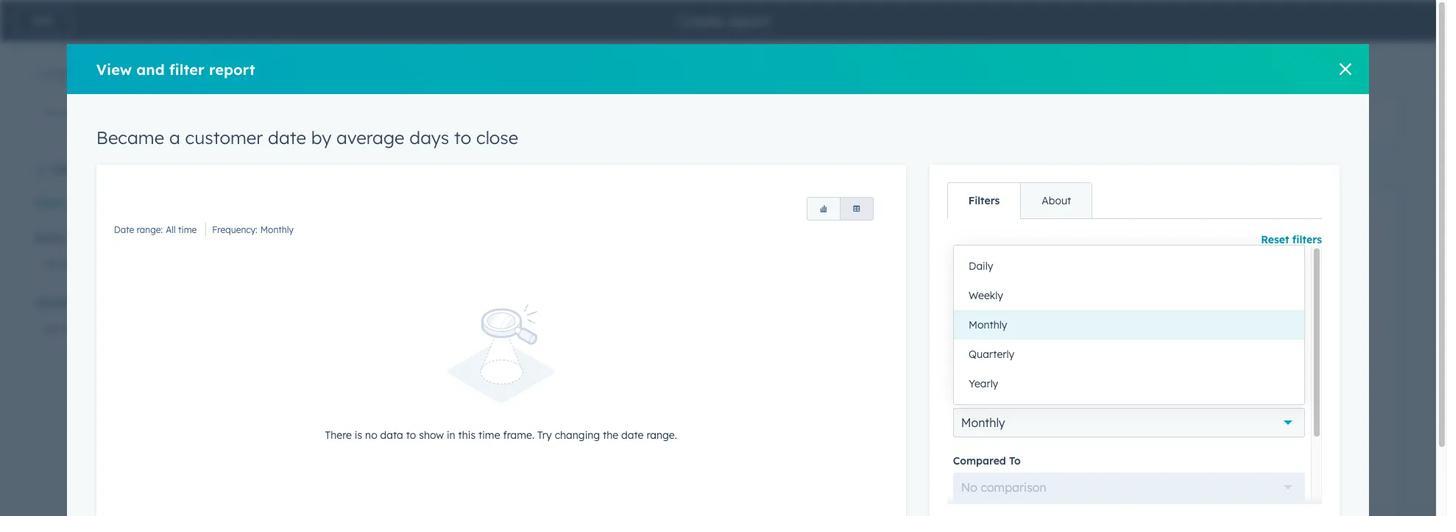 Task type: vqa. For each thing, say whether or not it's contained in the screenshot.
and within 'Became A Customer Date By Average Days To Close' dialog
yes



Task type: locate. For each thing, give the bounding box(es) containing it.
range: right sources at left top
[[137, 225, 163, 236]]

monthly inside popup button
[[961, 416, 1006, 431]]

filter templates
[[52, 163, 133, 177]]

2 (3) from the top
[[43, 323, 58, 337]]

property
[[981, 255, 1025, 268]]

0 vertical spatial month
[[1009, 219, 1057, 238]]

data
[[35, 232, 60, 245]]

2 horizontal spatial all
[[961, 345, 975, 360]]

and right total
[[1173, 219, 1201, 238]]

None checkbox
[[840, 189, 1401, 517]]

1 (3) filters selected button from the top
[[35, 250, 219, 280]]

reports up custom
[[308, 66, 362, 84]]

1 vertical spatial month
[[1188, 269, 1224, 284]]

how
[[870, 269, 895, 284]]

selected down the visualization
[[96, 323, 142, 337]]

from for scratch
[[366, 66, 402, 84]]

to
[[454, 127, 471, 149], [601, 219, 616, 238], [406, 429, 416, 443]]

2 selected from the top
[[96, 323, 142, 337]]

2 horizontal spatial by
[[987, 219, 1005, 238]]

closed
[[870, 219, 919, 238]]

14
[[44, 68, 55, 81], [71, 68, 82, 81]]

2 (3) filters selected from the top
[[43, 323, 142, 337]]

2 horizontal spatial close
[[1127, 269, 1155, 284]]

became a customer date by average days to close
[[96, 127, 519, 149], [285, 219, 658, 238]]

reports
[[308, 66, 362, 84], [308, 156, 362, 175]]

clear filters button
[[35, 194, 95, 212]]

(3) filters selected button down sources at left top
[[35, 250, 219, 280]]

range:
[[137, 225, 163, 236], [893, 339, 919, 350]]

create
[[677, 11, 723, 30], [255, 66, 304, 84], [255, 156, 304, 175]]

reset
[[1261, 233, 1290, 247]]

1 vertical spatial date range: all time
[[870, 339, 953, 350]]

no
[[365, 429, 377, 443]]

1 vertical spatial create
[[255, 66, 304, 84]]

0 horizontal spatial became
[[96, 127, 164, 149]]

0 vertical spatial frequency: monthly
[[212, 225, 294, 236]]

0 vertical spatial this
[[1227, 269, 1247, 284]]

0 horizontal spatial all
[[166, 225, 176, 236]]

activity
[[988, 281, 1030, 295]]

average inside dialog
[[337, 127, 405, 149]]

revenue up year?
[[1257, 219, 1316, 238]]

how much revenue and how many deals did i close each month this year?
[[870, 269, 1281, 284]]

1 horizontal spatial date range: all time
[[870, 339, 953, 350]]

0 vertical spatial range:
[[137, 225, 163, 236]]

frequency:
[[212, 225, 258, 236], [968, 339, 1014, 350]]

1 (3) filters selected from the top
[[43, 258, 142, 272]]

1 vertical spatial (3) filters selected button
[[35, 315, 219, 345]]

visualization
[[35, 297, 101, 310]]

0 horizontal spatial 14
[[44, 68, 55, 81]]

1-
[[35, 68, 44, 81]]

revenue
[[923, 303, 961, 314]]

2 vertical spatial close
[[1127, 269, 1155, 284]]

0 vertical spatial date range: all time
[[114, 225, 197, 236]]

0 vertical spatial customer
[[185, 127, 263, 149]]

data
[[978, 345, 1004, 360], [380, 429, 403, 443]]

0 horizontal spatial by
[[311, 127, 332, 149]]

1 from from the top
[[366, 66, 402, 84]]

tab list containing filters
[[947, 183, 1093, 219]]

1 horizontal spatial and
[[979, 269, 1000, 284]]

filter
[[169, 60, 205, 78]]

time
[[178, 225, 197, 236], [934, 339, 953, 350], [479, 429, 500, 443]]

0 vertical spatial average
[[337, 127, 405, 149]]

there is no data to show in this time frame. try changing the date range.
[[325, 429, 677, 443]]

by inside dialog
[[311, 127, 332, 149]]

(3) for visualization
[[43, 323, 58, 337]]

and inside closed revenue by month with deal total and closed revenue breakdown
[[1173, 219, 1201, 238]]

1 horizontal spatial month
[[1188, 269, 1224, 284]]

14 right of
[[71, 68, 82, 81]]

from down new custom report
[[366, 156, 402, 175]]

average
[[337, 127, 405, 149], [496, 219, 557, 238]]

1 horizontal spatial days
[[562, 219, 597, 238]]

1 vertical spatial average
[[496, 219, 557, 238]]

a down the view and filter report
[[169, 127, 180, 149]]

2 vertical spatial create
[[255, 156, 304, 175]]

1 horizontal spatial frequency: monthly
[[968, 339, 1050, 350]]

by inside checkbox
[[474, 219, 492, 238]]

0 vertical spatial selected
[[96, 258, 142, 272]]

month down about link
[[1009, 219, 1057, 238]]

1 reports from the top
[[308, 66, 362, 84]]

0 horizontal spatial frequency: monthly
[[212, 225, 294, 236]]

1 vertical spatial days
[[562, 219, 597, 238]]

became a customer date by average days to close dialog
[[67, 44, 1370, 517]]

(3) filters selected button for visualization
[[35, 315, 219, 345]]

report inside page section element
[[728, 11, 770, 30]]

templates
[[406, 156, 479, 175], [82, 163, 133, 177]]

(3) filters selected down sources at left top
[[43, 258, 142, 272]]

0 vertical spatial became
[[96, 127, 164, 149]]

became inside checkbox
[[285, 219, 344, 238]]

(3) filters selected
[[43, 258, 142, 272], [43, 323, 142, 337]]

2 vertical spatial report
[[364, 113, 398, 127]]

1 vertical spatial frequency:
[[968, 339, 1014, 350]]

weekly button
[[954, 281, 1305, 311]]

range: down much
[[893, 339, 919, 350]]

1 vertical spatial from
[[366, 156, 402, 175]]

comparison
[[981, 481, 1047, 496]]

(3) for data sources
[[43, 258, 58, 272]]

frame.
[[503, 429, 535, 443]]

date
[[268, 127, 306, 149], [436, 219, 469, 238], [621, 429, 644, 443]]

2 horizontal spatial and
[[1173, 219, 1201, 238]]

1 vertical spatial (3) filters selected
[[43, 323, 142, 337]]

0 vertical spatial became a customer date by average days to close
[[96, 127, 519, 149]]

show
[[419, 429, 444, 443]]

1 vertical spatial to
[[601, 219, 616, 238]]

date
[[114, 225, 134, 236], [953, 255, 978, 268], [1033, 281, 1060, 295], [953, 320, 978, 333], [870, 339, 890, 350]]

1 horizontal spatial frequency:
[[968, 339, 1014, 350]]

reports down custom
[[308, 156, 362, 175]]

closed revenue by month with deal total and closed revenue breakdown
[[870, 219, 1316, 256]]

0 horizontal spatial time
[[178, 225, 197, 236]]

this right in
[[458, 429, 476, 443]]

2 horizontal spatial to
[[601, 219, 616, 238]]

date right how
[[1033, 281, 1060, 295]]

1 vertical spatial this
[[458, 429, 476, 443]]

days
[[410, 127, 449, 149], [562, 219, 597, 238]]

1 horizontal spatial this
[[1227, 269, 1247, 284]]

0 horizontal spatial this
[[458, 429, 476, 443]]

1 horizontal spatial average
[[496, 219, 557, 238]]

data right no
[[380, 429, 403, 443]]

0 vertical spatial days
[[410, 127, 449, 149]]

filters down the visualization
[[61, 323, 92, 337]]

list box containing daily
[[954, 246, 1305, 405]]

1 horizontal spatial report
[[364, 113, 398, 127]]

(3) filters selected down the visualization
[[43, 323, 142, 337]]

1 horizontal spatial 14
[[71, 68, 82, 81]]

(3)
[[43, 258, 58, 272], [43, 323, 58, 337]]

0 horizontal spatial report
[[209, 60, 255, 78]]

close inside dialog
[[476, 127, 519, 149]]

0 vertical spatial date
[[268, 127, 306, 149]]

revenue
[[923, 219, 982, 238], [1257, 219, 1316, 238], [932, 269, 976, 284]]

selected down sources at left top
[[96, 258, 142, 272]]

1 horizontal spatial range:
[[893, 339, 919, 350]]

all inside popup button
[[961, 345, 975, 360]]

selected
[[96, 258, 142, 272], [96, 323, 142, 337]]

from
[[366, 66, 402, 84], [366, 156, 402, 175]]

reset filters button
[[1261, 231, 1323, 249]]

2 from from the top
[[366, 156, 402, 175]]

reports for scratch
[[308, 66, 362, 84]]

1 vertical spatial and
[[1173, 219, 1201, 238]]

0 horizontal spatial date range: all time
[[114, 225, 197, 236]]

0 vertical spatial from
[[366, 66, 402, 84]]

1 vertical spatial a
[[348, 219, 358, 238]]

1 horizontal spatial to
[[454, 127, 471, 149]]

0 horizontal spatial customer
[[185, 127, 263, 149]]

customer
[[185, 127, 263, 149], [363, 219, 431, 238]]

0 vertical spatial reports
[[308, 66, 362, 84]]

date range: all time
[[114, 225, 197, 236], [870, 339, 953, 350]]

report
[[728, 11, 770, 30], [209, 60, 255, 78], [364, 113, 398, 127]]

New custom report checkbox
[[255, 96, 1401, 144]]

2 vertical spatial time
[[479, 429, 500, 443]]

1 vertical spatial close
[[621, 219, 658, 238]]

scratch
[[406, 66, 460, 84]]

date range: all time down revenue
[[870, 339, 953, 350]]

(3) filters selected button down the visualization
[[35, 315, 219, 345]]

1 selected from the top
[[96, 258, 142, 272]]

year?
[[1251, 269, 1281, 284]]

1 vertical spatial (3)
[[43, 323, 58, 337]]

0 horizontal spatial frequency:
[[212, 225, 258, 236]]

new custom report
[[292, 113, 398, 127]]

Became a customer date by average days to close checkbox
[[255, 189, 816, 517]]

(3) filters selected for data sources
[[43, 258, 142, 272]]

and down date property
[[979, 269, 1000, 284]]

0 horizontal spatial close
[[476, 127, 519, 149]]

frequency: monthly
[[212, 225, 294, 236], [968, 339, 1050, 350]]

range
[[981, 320, 1011, 333]]

reset filters
[[1261, 233, 1323, 247]]

data down range
[[978, 345, 1004, 360]]

date range
[[953, 320, 1011, 333]]

report inside became a customer date by average days to close dialog
[[209, 60, 255, 78]]

this left year?
[[1227, 269, 1247, 284]]

1 horizontal spatial customer
[[363, 219, 431, 238]]

tab list inside became a customer date by average days to close dialog
[[947, 183, 1093, 219]]

0 vertical spatial (3) filters selected
[[43, 258, 142, 272]]

filters inside button
[[66, 197, 95, 210]]

1 vertical spatial time
[[934, 339, 953, 350]]

tab list
[[947, 183, 1093, 219]]

create for create reports from templates
[[255, 156, 304, 175]]

0 horizontal spatial a
[[169, 127, 180, 149]]

and inside became a customer date by average days to close dialog
[[136, 60, 165, 78]]

by
[[311, 127, 332, 149], [474, 219, 492, 238], [987, 219, 1005, 238]]

0 horizontal spatial month
[[1009, 219, 1057, 238]]

14 left of
[[44, 68, 55, 81]]

1 horizontal spatial data
[[978, 345, 1004, 360]]

1 (3) from the top
[[43, 258, 58, 272]]

1 vertical spatial date
[[436, 219, 469, 238]]

1 horizontal spatial close
[[621, 219, 658, 238]]

1 vertical spatial selected
[[96, 323, 142, 337]]

1 vertical spatial became a customer date by average days to close
[[285, 219, 658, 238]]

and
[[136, 60, 165, 78], [1173, 219, 1201, 238], [979, 269, 1000, 284]]

1 vertical spatial data
[[380, 429, 403, 443]]

1 vertical spatial report
[[209, 60, 255, 78]]

this inside became a customer date by average days to close dialog
[[458, 429, 476, 443]]

(3) filters selected button
[[35, 250, 219, 280], [35, 315, 219, 345]]

2 horizontal spatial date
[[621, 429, 644, 443]]

is
[[355, 429, 362, 443]]

close inside checkbox
[[1127, 269, 1155, 284]]

1 vertical spatial reports
[[308, 156, 362, 175]]

0 vertical spatial close
[[476, 127, 519, 149]]

average inside checkbox
[[496, 219, 557, 238]]

list box
[[954, 246, 1305, 405]]

1 horizontal spatial time
[[479, 429, 500, 443]]

1 horizontal spatial became
[[285, 219, 344, 238]]

frequency
[[953, 390, 1006, 404]]

became inside dialog
[[96, 127, 164, 149]]

month
[[1009, 219, 1057, 238], [1188, 269, 1224, 284]]

date right sources at left top
[[114, 225, 134, 236]]

group
[[807, 197, 874, 221]]

0 horizontal spatial data
[[380, 429, 403, 443]]

a inside became a customer date by average days to close dialog
[[169, 127, 180, 149]]

revenue up revenue
[[932, 269, 976, 284]]

2 reports from the top
[[308, 156, 362, 175]]

no comparison button
[[953, 473, 1306, 503]]

deal
[[1098, 219, 1130, 238]]

0 horizontal spatial days
[[410, 127, 449, 149]]

from left scratch
[[366, 66, 402, 84]]

(3) down the visualization
[[43, 323, 58, 337]]

date range: all time right sources at left top
[[114, 225, 197, 236]]

this
[[1227, 269, 1247, 284], [458, 429, 476, 443]]

2 vertical spatial date
[[621, 429, 644, 443]]

create inside page section element
[[677, 11, 723, 30]]

to
[[1009, 455, 1021, 468]]

0 vertical spatial (3) filters selected button
[[35, 250, 219, 280]]

monthly
[[261, 225, 294, 236], [969, 319, 1008, 332], [1016, 339, 1050, 350], [961, 416, 1006, 431]]

1 horizontal spatial a
[[348, 219, 358, 238]]

monthly button
[[954, 311, 1305, 340]]

2 (3) filters selected button from the top
[[35, 315, 219, 345]]

2 horizontal spatial report
[[728, 11, 770, 30]]

1 horizontal spatial date
[[436, 219, 469, 238]]

filters right reset
[[1293, 233, 1323, 247]]

and left filter on the top of the page
[[136, 60, 165, 78]]

0 vertical spatial (3)
[[43, 258, 58, 272]]

month right each
[[1188, 269, 1224, 284]]

None button
[[807, 197, 841, 221], [840, 197, 874, 221], [807, 197, 841, 221], [840, 197, 874, 221]]

filters right clear
[[66, 197, 95, 210]]

0 horizontal spatial to
[[406, 429, 416, 443]]

became a customer date by average days to close inside dialog
[[96, 127, 519, 149]]

a down create reports from templates
[[348, 219, 358, 238]]

0 horizontal spatial average
[[337, 127, 405, 149]]

1 vertical spatial frequency: monthly
[[968, 339, 1050, 350]]

create report
[[677, 11, 770, 30]]

total
[[1134, 219, 1169, 238]]

all
[[166, 225, 176, 236], [922, 339, 932, 350], [961, 345, 975, 360]]

(3) down data
[[43, 258, 58, 272]]

view
[[96, 60, 132, 78]]

0 vertical spatial create
[[677, 11, 723, 30]]

1 vertical spatial customer
[[363, 219, 431, 238]]

about link
[[1021, 183, 1092, 219]]



Task type: describe. For each thing, give the bounding box(es) containing it.
results
[[85, 68, 117, 81]]

days inside checkbox
[[562, 219, 597, 238]]

each
[[1158, 269, 1185, 284]]

0 vertical spatial to
[[454, 127, 471, 149]]

no comparison
[[961, 481, 1047, 496]]

0 vertical spatial time
[[178, 225, 197, 236]]

about
[[1042, 194, 1072, 208]]

clear filters
[[35, 197, 95, 210]]

days inside dialog
[[410, 127, 449, 149]]

deals
[[1064, 269, 1094, 284]]

to inside checkbox
[[601, 219, 616, 238]]

create for create reports from scratch
[[255, 66, 304, 84]]

exit link
[[15, 6, 71, 35]]

daily
[[969, 260, 994, 273]]

data inside all data popup button
[[978, 345, 1004, 360]]

a inside the became a customer date by average days to close checkbox
[[348, 219, 358, 238]]

filters down sources at left top
[[61, 258, 92, 272]]

sources
[[63, 232, 102, 245]]

exit
[[33, 14, 53, 27]]

yearly
[[969, 378, 999, 391]]

range.
[[647, 429, 677, 443]]

yearly button
[[954, 370, 1305, 399]]

monthly inside button
[[969, 319, 1008, 332]]

date down revenue
[[953, 320, 978, 333]]

2 14 from the left
[[71, 68, 82, 81]]

breakdown
[[870, 238, 952, 256]]

close inside checkbox
[[621, 219, 658, 238]]

date up last
[[953, 255, 978, 268]]

frequency: inside became a customer date by average days to close dialog
[[212, 225, 258, 236]]

daily button
[[954, 252, 1305, 281]]

reports for templates
[[308, 156, 362, 175]]

page section element
[[0, 0, 1448, 41]]

create for create report
[[677, 11, 723, 30]]

try
[[538, 429, 552, 443]]

date down how
[[870, 339, 890, 350]]

2 vertical spatial and
[[979, 269, 1000, 284]]

the
[[603, 429, 619, 443]]

new
[[292, 113, 316, 127]]

date inside checkbox
[[436, 219, 469, 238]]

date inside the last activity date popup button
[[1033, 281, 1060, 295]]

1 14 from the left
[[44, 68, 55, 81]]

closed
[[1206, 219, 1253, 238]]

filter
[[52, 163, 79, 177]]

clear
[[35, 197, 63, 210]]

(3) filters selected button for data sources
[[35, 250, 219, 280]]

1 vertical spatial range:
[[893, 339, 919, 350]]

last activity date
[[961, 281, 1060, 295]]

compared
[[953, 455, 1006, 468]]

became a customer date by average days to close inside checkbox
[[285, 219, 658, 238]]

filters inside 'button'
[[1293, 233, 1323, 247]]

of
[[58, 68, 68, 81]]

changing
[[555, 429, 600, 443]]

customer inside checkbox
[[363, 219, 431, 238]]

Search search field
[[35, 98, 219, 127]]

weekly
[[969, 289, 1003, 303]]

view and filter report
[[96, 60, 255, 78]]

create reports from templates
[[255, 156, 479, 175]]

revenue down 'filters'
[[923, 219, 982, 238]]

date range: all time inside became a customer date by average days to close dialog
[[114, 225, 197, 236]]

customer inside dialog
[[185, 127, 263, 149]]

much
[[898, 269, 929, 284]]

date property
[[953, 255, 1025, 268]]

frequency: monthly inside became a customer date by average days to close dialog
[[212, 225, 294, 236]]

custom
[[320, 113, 361, 127]]

report inside option
[[364, 113, 398, 127]]

0 horizontal spatial templates
[[82, 163, 133, 177]]

1-14 of 14 results
[[35, 68, 117, 81]]

month inside closed revenue by month with deal total and closed revenue breakdown
[[1009, 219, 1057, 238]]

quarterly
[[969, 348, 1015, 362]]

did
[[1097, 269, 1115, 284]]

filters link
[[948, 183, 1021, 219]]

1 horizontal spatial templates
[[406, 156, 479, 175]]

(3) filters selected for visualization
[[43, 323, 142, 337]]

none checkbox containing closed revenue by month with deal total and closed revenue breakdown
[[840, 189, 1401, 517]]

monthly button
[[953, 409, 1306, 438]]

all data
[[961, 345, 1004, 360]]

selected for visualization
[[96, 323, 142, 337]]

by inside closed revenue by month with deal total and closed revenue breakdown
[[987, 219, 1005, 238]]

last activity date button
[[953, 273, 1306, 303]]

selected for data sources
[[96, 258, 142, 272]]

group inside became a customer date by average days to close dialog
[[807, 197, 874, 221]]

2 vertical spatial to
[[406, 429, 416, 443]]

range: inside became a customer date by average days to close dialog
[[137, 225, 163, 236]]

there
[[325, 429, 352, 443]]

i
[[1118, 269, 1123, 284]]

data sources
[[35, 232, 102, 245]]

quarterly button
[[954, 340, 1305, 370]]

how
[[1004, 269, 1026, 284]]

filters
[[969, 194, 1000, 208]]

with
[[1061, 219, 1093, 238]]

in
[[447, 429, 455, 443]]

all data button
[[953, 338, 1306, 367]]

last
[[961, 281, 985, 295]]

create reports from scratch
[[255, 66, 460, 84]]

no
[[961, 481, 978, 496]]

close image
[[1340, 63, 1352, 75]]

from for templates
[[366, 156, 402, 175]]

1 horizontal spatial all
[[922, 339, 932, 350]]

2 horizontal spatial time
[[934, 339, 953, 350]]

many
[[1030, 269, 1061, 284]]

compared to
[[953, 455, 1021, 468]]

0 horizontal spatial date
[[268, 127, 306, 149]]



